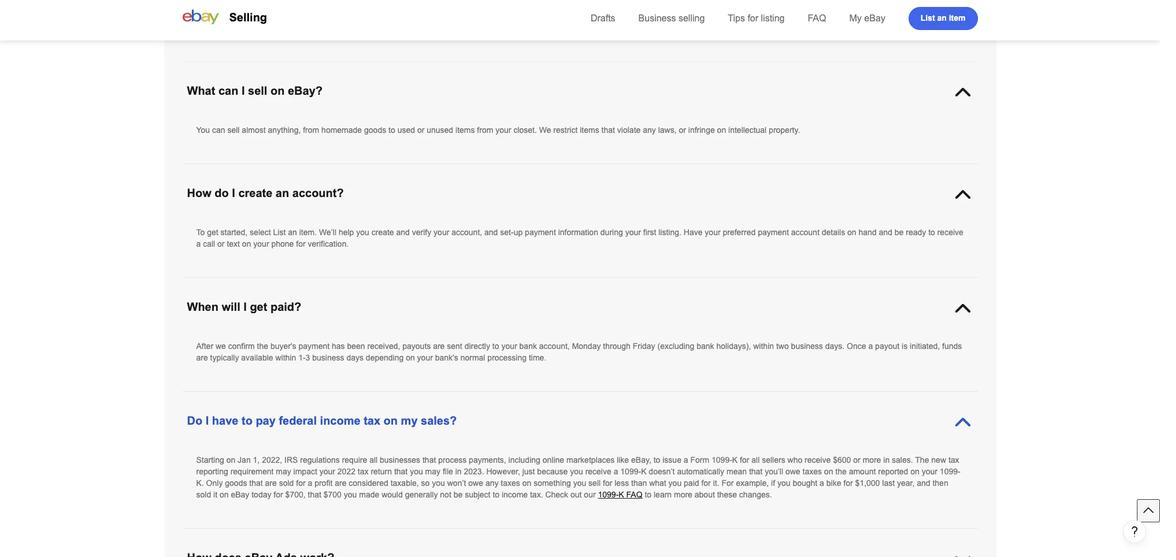 Task type: vqa. For each thing, say whether or not it's contained in the screenshot.
owe to the right
yes



Task type: locate. For each thing, give the bounding box(es) containing it.
are down 2022
[[335, 479, 346, 488]]

account,
[[452, 228, 482, 237], [539, 342, 570, 351]]

tax
[[364, 414, 380, 427], [949, 456, 959, 465], [358, 467, 369, 476]]

your
[[390, 23, 405, 32], [562, 23, 578, 32], [496, 125, 511, 135], [434, 228, 449, 237], [625, 228, 641, 237], [705, 228, 721, 237], [253, 239, 269, 249], [501, 342, 517, 351], [417, 353, 433, 362], [319, 467, 335, 476], [922, 467, 938, 476]]

0 vertical spatial account,
[[452, 228, 482, 237]]

sell up our
[[589, 479, 601, 488]]

the
[[915, 456, 929, 465]]

bank up time.
[[519, 342, 537, 351]]

have
[[684, 228, 703, 237]]

taxes
[[803, 467, 822, 476], [501, 479, 520, 488]]

i right will
[[244, 301, 247, 313]]

1 horizontal spatial bank
[[697, 342, 714, 351]]

1 vertical spatial tax
[[949, 456, 959, 465]]

ebay,
[[631, 456, 651, 465]]

0 vertical spatial owe
[[786, 467, 800, 476]]

can
[[293, 23, 306, 32], [218, 84, 238, 97], [212, 125, 225, 135]]

0 horizontal spatial within
[[275, 353, 296, 362]]

information
[[558, 228, 598, 237]]

be inside to get started, select list an item. we'll help you create and verify your account, and set-up payment information during your first listing. have your preferred payment account details on hand and be ready to receive a call or text on your phone for verification.
[[895, 228, 904, 237]]

k
[[732, 456, 738, 465], [641, 467, 647, 476], [619, 490, 624, 499]]

0 vertical spatial income
[[320, 414, 360, 427]]

0 horizontal spatial have
[[212, 414, 238, 427]]

to left used
[[388, 125, 395, 135]]

1 vertical spatial business
[[312, 353, 344, 362]]

0 vertical spatial business
[[791, 342, 823, 351]]

1 horizontal spatial income
[[502, 490, 528, 499]]

1 horizontal spatial owe
[[786, 467, 800, 476]]

items right unused
[[456, 125, 475, 135]]

2 from from the left
[[477, 125, 493, 135]]

1 vertical spatial receive
[[805, 456, 831, 465]]

marketplaces
[[566, 456, 615, 465]]

can right things
[[293, 23, 306, 32]]

more right learn
[[624, 23, 643, 32]]

create right 'help'
[[372, 228, 394, 237]]

tax right new
[[949, 456, 959, 465]]

1 horizontal spatial k
[[641, 467, 647, 476]]

k down less
[[619, 490, 624, 499]]

1 vertical spatial about
[[695, 490, 715, 499]]

owe down who
[[786, 467, 800, 476]]

the down $600
[[835, 467, 847, 476]]

when left will
[[187, 301, 218, 313]]

1 vertical spatial goods
[[225, 479, 247, 488]]

have right 'do'
[[212, 414, 238, 427]]

laws,
[[658, 125, 677, 135]]

1 may from the left
[[276, 467, 291, 476]]

i right 'do'
[[206, 414, 209, 427]]

sell up almost
[[248, 84, 267, 97]]

1 horizontal spatial get
[[250, 301, 267, 313]]

list inside to get started, select list an item. we'll help you create and verify your account, and set-up payment information during your first listing. have your preferred payment account details on hand and be ready to receive a call or text on your phone for verification.
[[273, 228, 286, 237]]

1 vertical spatial get
[[250, 301, 267, 313]]

about down it.
[[695, 490, 715, 499]]

0 horizontal spatial receive
[[585, 467, 611, 476]]

tips for listing
[[728, 13, 785, 23]]

my
[[401, 414, 418, 427]]

today
[[252, 490, 271, 499]]

account
[[791, 228, 820, 237]]

businesses
[[380, 456, 420, 465]]

be down won't
[[454, 490, 463, 499]]

for down the item. at top
[[296, 239, 306, 249]]

subject
[[465, 490, 490, 499]]

2 may from the left
[[425, 467, 441, 476]]

learn
[[601, 23, 622, 32]]

0 horizontal spatial items
[[456, 125, 475, 135]]

k down the ebay,
[[641, 467, 647, 476]]

bought
[[793, 479, 817, 488]]

items right restrict
[[580, 125, 599, 135]]

for inside to get started, select list an item. we'll help you create and verify your account, and set-up payment information during your first listing. have your preferred payment account details on hand and be ready to receive a call or text on your phone for verification.
[[296, 239, 306, 249]]

infringe
[[688, 125, 715, 135]]

0 horizontal spatial account,
[[452, 228, 482, 237]]

do
[[187, 414, 202, 427]]

0 horizontal spatial ebay
[[231, 490, 249, 499]]

or
[[417, 125, 424, 135], [679, 125, 686, 135], [217, 239, 225, 249], [853, 456, 861, 465]]

1 vertical spatial have
[[212, 414, 238, 427]]

out inside starting on jan 1, 2022, irs regulations require all businesses that process payments, including online marketplaces like ebay, to issue a form 1099-k for all sellers who receive $600 or more in sales. the new tax reporting requirement may impact your 2022 tax return that you may file in 2023. however, just because you receive a 1099-k doesn't automatically mean that you'll owe taxes on the amount reported on your 1099- k. only goods that are sold for a profit are considered taxable, so you won't owe any taxes on something you sell for less than what you paid for it. for example, if you bought a bike for $1,000 last year, and then sold it on ebay today for $700, that $700 you made would generally not be subject to income tax. check out our
[[571, 490, 582, 499]]

a
[[445, 23, 449, 32], [196, 239, 201, 249], [868, 342, 873, 351], [684, 456, 688, 465], [614, 467, 618, 476], [308, 479, 312, 488], [820, 479, 824, 488]]

taxes down however,
[[501, 479, 520, 488]]

are up bank's
[[433, 342, 445, 351]]

from
[[303, 125, 319, 135], [477, 125, 493, 135]]

0 horizontal spatial we
[[196, 23, 208, 32]]

1 horizontal spatial in
[[883, 456, 890, 465]]

irs
[[284, 456, 298, 465]]

0 vertical spatial sold
[[279, 479, 294, 488]]

items
[[456, 125, 475, 135], [580, 125, 599, 135]]

1 vertical spatial we
[[539, 125, 551, 135]]

receive right ready
[[937, 228, 964, 237]]

from right anything,
[[303, 125, 319, 135]]

0 vertical spatial tax
[[364, 414, 380, 427]]

you up 1099-k faq to learn more about these changes. at the bottom right of page
[[669, 479, 682, 488]]

to left learn
[[645, 490, 652, 499]]

as
[[434, 23, 443, 32]]

0 vertical spatial we
[[529, 23, 540, 32]]

1099-
[[712, 456, 732, 465], [620, 467, 641, 476], [940, 467, 961, 476], [598, 490, 619, 499]]

out left our
[[571, 490, 582, 499]]

create right do
[[238, 187, 272, 199]]

can right you
[[212, 125, 225, 135]]

0 vertical spatial when
[[475, 23, 496, 32]]

will
[[222, 301, 240, 313]]

0 vertical spatial the
[[257, 342, 268, 351]]

0 horizontal spatial list
[[273, 228, 286, 237]]

all up return
[[369, 456, 378, 465]]

0 horizontal spatial be
[[454, 490, 463, 499]]

1 vertical spatial account,
[[539, 342, 570, 351]]

first
[[643, 228, 656, 237]]

1 vertical spatial taxes
[[501, 479, 520, 488]]

or inside starting on jan 1, 2022, irs regulations require all businesses that process payments, including online marketplaces like ebay, to issue a form 1099-k for all sellers who receive $600 or more in sales. the new tax reporting requirement may impact your 2022 tax return that you may file in 2023. however, just because you receive a 1099-k doesn't automatically mean that you'll owe taxes on the amount reported on your 1099- k. only goods that are sold for a profit are considered taxable, so you won't owe any taxes on something you sell for less than what you paid for it. for example, if you bought a bike for $1,000 last year, and then sold it on ebay today for $700, that $700 you made would generally not be subject to income tax. check out our
[[853, 456, 861, 465]]

new
[[931, 456, 946, 465]]

0 vertical spatial list
[[921, 13, 935, 22]]

1 horizontal spatial we
[[539, 125, 551, 135]]

verify
[[412, 228, 431, 237]]

0 horizontal spatial sold
[[196, 490, 211, 499]]

1 horizontal spatial when
[[475, 23, 496, 32]]

we
[[529, 23, 540, 32], [216, 342, 226, 351]]

do i have to pay federal income tax on my sales?
[[187, 414, 457, 427]]

to
[[388, 125, 395, 135], [928, 228, 935, 237], [492, 342, 499, 351], [242, 414, 253, 427], [654, 456, 660, 465], [493, 490, 499, 499], [645, 490, 652, 499]]

on up bike
[[824, 467, 833, 476]]

list
[[921, 13, 935, 22], [273, 228, 286, 237]]

account, up time.
[[539, 342, 570, 351]]

create inside to get started, select list an item. we'll help you create and verify your account, and set-up payment information during your first listing. have your preferred payment account details on hand and be ready to receive a call or text on your phone for verification.
[[372, 228, 394, 237]]

i for get
[[244, 301, 247, 313]]

any left laws, at the right top of page
[[643, 125, 656, 135]]

sell left almost
[[227, 125, 240, 135]]

in up reported
[[883, 456, 890, 465]]

have right do,
[[542, 23, 560, 32]]

you right if
[[777, 479, 790, 488]]

when will i get paid?
[[187, 301, 301, 313]]

learn more about seller protection link
[[601, 23, 725, 32]]

1 vertical spatial income
[[502, 490, 528, 499]]

$700,
[[285, 490, 306, 499]]

on left the my at the left
[[384, 414, 398, 427]]

in right file
[[455, 467, 462, 476]]

you right 'help'
[[356, 228, 369, 237]]

time.
[[529, 353, 546, 362]]

$700
[[324, 490, 342, 499]]

1 vertical spatial faq
[[626, 490, 643, 499]]

1 horizontal spatial the
[[835, 467, 847, 476]]

i right do
[[232, 187, 235, 199]]

business selling link
[[639, 13, 705, 23]]

k up mean
[[732, 456, 738, 465]]

that right happen
[[337, 23, 351, 32]]

a inside "after we confirm the buyer's payment has been received, payouts are sent directly to your bank account, monday through friday (excluding bank holidays), within two business days. once a payout is initiated, funds are typically available within 1-3 business days depending on your bank's normal processing time."
[[868, 342, 873, 351]]

days.
[[825, 342, 845, 351]]

1 items from the left
[[456, 125, 475, 135]]

your down the
[[922, 467, 938, 476]]

business right two
[[791, 342, 823, 351]]

less
[[615, 479, 629, 488]]

to up doesn't
[[654, 456, 660, 465]]

been
[[347, 342, 365, 351]]

1 vertical spatial k
[[641, 467, 647, 476]]

0 horizontal spatial owe
[[468, 479, 483, 488]]

hand
[[859, 228, 877, 237]]

violate
[[617, 125, 641, 135]]

0 horizontal spatial goods
[[225, 479, 247, 488]]

tax up the considered
[[358, 467, 369, 476]]

1 vertical spatial out
[[571, 490, 582, 499]]

1 from from the left
[[303, 125, 319, 135]]

any
[[643, 125, 656, 135], [486, 479, 499, 488]]

out left of
[[367, 23, 378, 32]]

a right the once
[[868, 342, 873, 351]]

within left two
[[753, 342, 774, 351]]

your left back.
[[562, 23, 578, 32]]

can for almost
[[212, 125, 225, 135]]

1 horizontal spatial items
[[580, 125, 599, 135]]

0 vertical spatial an
[[937, 13, 947, 22]]

0 horizontal spatial all
[[369, 456, 378, 465]]

2 horizontal spatial k
[[732, 456, 738, 465]]

1 horizontal spatial from
[[477, 125, 493, 135]]

faq left 'my'
[[808, 13, 826, 23]]

from left closet.
[[477, 125, 493, 135]]

payment left account
[[758, 228, 789, 237]]

faq link
[[808, 13, 826, 23]]

2 bank from the left
[[697, 342, 714, 351]]

0 vertical spatial faq
[[808, 13, 826, 23]]

how do i create an account?
[[187, 187, 344, 199]]

payment
[[525, 228, 556, 237], [758, 228, 789, 237], [299, 342, 330, 351]]

1 horizontal spatial about
[[695, 490, 715, 499]]

1 vertical spatial more
[[863, 456, 881, 465]]

on right the text
[[242, 239, 251, 249]]

on down payouts
[[406, 353, 415, 362]]

2 vertical spatial sell
[[589, 479, 601, 488]]

may down irs
[[276, 467, 291, 476]]

0 horizontal spatial in
[[455, 467, 462, 476]]

get inside to get started, select list an item. we'll help you create and verify your account, and set-up payment information during your first listing. have your preferred payment account details on hand and be ready to receive a call or text on your phone for verification.
[[207, 228, 218, 237]]

you inside to get started, select list an item. we'll help you create and verify your account, and set-up payment information during your first listing. have your preferred payment account details on hand and be ready to receive a call or text on your phone for verification.
[[356, 228, 369, 237]]

0 horizontal spatial income
[[320, 414, 360, 427]]

bank left holidays),
[[697, 342, 714, 351]]

1-
[[298, 353, 306, 362]]

an left account?
[[276, 187, 289, 199]]

taxes up bought
[[803, 467, 822, 476]]

you down marketplaces
[[570, 467, 583, 476]]

taxable,
[[391, 479, 419, 488]]

1 horizontal spatial be
[[895, 228, 904, 237]]

tax left the my at the left
[[364, 414, 380, 427]]

started,
[[221, 228, 248, 237]]

property.
[[769, 125, 800, 135]]

1 vertical spatial sell
[[227, 125, 240, 135]]

payment right up
[[525, 228, 556, 237]]

we left understand
[[196, 23, 208, 32]]

sell
[[248, 84, 267, 97], [227, 125, 240, 135], [589, 479, 601, 488]]

to up the "processing"
[[492, 342, 499, 351]]

0 horizontal spatial k
[[619, 490, 624, 499]]

list up the phone
[[273, 228, 286, 237]]

once
[[847, 342, 866, 351]]

your right the have
[[705, 228, 721, 237]]

0 vertical spatial ebay
[[864, 13, 885, 23]]

0 horizontal spatial payment
[[299, 342, 330, 351]]

or up amount
[[853, 456, 861, 465]]

have
[[542, 23, 560, 32], [212, 414, 238, 427]]

jan
[[238, 456, 251, 465]]

income left tax.
[[502, 490, 528, 499]]

0 horizontal spatial may
[[276, 467, 291, 476]]

restrict
[[553, 125, 578, 135]]

0 horizontal spatial any
[[486, 479, 499, 488]]

2 vertical spatial more
[[674, 490, 692, 499]]

1 horizontal spatial receive
[[805, 456, 831, 465]]

may
[[276, 467, 291, 476], [425, 467, 441, 476]]

1 horizontal spatial sold
[[279, 479, 294, 488]]

selling
[[679, 13, 705, 23]]

more up amount
[[863, 456, 881, 465]]

0 vertical spatial more
[[624, 23, 643, 32]]

1 vertical spatial ebay
[[231, 490, 249, 499]]

or right call
[[217, 239, 225, 249]]

any down however,
[[486, 479, 499, 488]]

confirm
[[228, 342, 255, 351]]

0 horizontal spatial create
[[238, 187, 272, 199]]

0 vertical spatial about
[[645, 23, 665, 32]]

0 vertical spatial in
[[883, 456, 890, 465]]

1 vertical spatial list
[[273, 228, 286, 237]]

0 horizontal spatial out
[[367, 23, 378, 32]]

starting
[[196, 456, 224, 465]]

1099- down less
[[598, 490, 619, 499]]

goods down requirement
[[225, 479, 247, 488]]

1 horizontal spatial account,
[[539, 342, 570, 351]]

than
[[631, 479, 647, 488]]

1 horizontal spatial all
[[752, 456, 760, 465]]

do,
[[516, 23, 527, 32]]

that
[[253, 23, 267, 32], [337, 23, 351, 32], [602, 125, 615, 135], [423, 456, 436, 465], [394, 467, 408, 476], [749, 467, 763, 476], [249, 479, 263, 488], [308, 490, 321, 499]]

1 vertical spatial an
[[276, 187, 289, 199]]

0 horizontal spatial sell
[[227, 125, 240, 135]]

business selling
[[639, 13, 705, 23]]

sold left it
[[196, 490, 211, 499]]

like
[[617, 456, 629, 465]]

during
[[600, 228, 623, 237]]

initiated,
[[910, 342, 940, 351]]

1 vertical spatial be
[[454, 490, 463, 499]]

we inside "after we confirm the buyer's payment has been received, payouts are sent directly to your bank account, monday through friday (excluding bank holidays), within two business days. once a payout is initiated, funds are typically available within 1-3 business days depending on your bank's normal processing time."
[[216, 342, 226, 351]]

1 horizontal spatial may
[[425, 467, 441, 476]]

2 horizontal spatial sell
[[589, 479, 601, 488]]

0 vertical spatial receive
[[937, 228, 964, 237]]

receive down marketplaces
[[585, 467, 611, 476]]



Task type: describe. For each thing, give the bounding box(es) containing it.
on right it
[[220, 490, 229, 499]]

goods inside starting on jan 1, 2022, irs regulations require all businesses that process payments, including online marketplaces like ebay, to issue a form 1099-k for all sellers who receive $600 or more in sales. the new tax reporting requirement may impact your 2022 tax return that you may file in 2023. however, just because you receive a 1099-k doesn't automatically mean that you'll owe taxes on the amount reported on your 1099- k. only goods that are sold for a profit are considered taxable, so you won't owe any taxes on something you sell for less than what you paid for it. for example, if you bought a bike for $1,000 last year, and then sold it on ebay today for $700, that $700 you made would generally not be subject to income tax. check out our
[[225, 479, 247, 488]]

k.
[[196, 479, 204, 488]]

process
[[438, 456, 467, 465]]

account, inside "after we confirm the buyer's payment has been received, payouts are sent directly to your bank account, monday through friday (excluding bank holidays), within two business days. once a payout is initiated, funds are typically available within 1-3 business days depending on your bank's normal processing time."
[[539, 342, 570, 351]]

example,
[[736, 479, 769, 488]]

and left "set-" on the top left
[[484, 228, 498, 237]]

1 all from the left
[[369, 456, 378, 465]]

and inside starting on jan 1, 2022, irs regulations require all businesses that process payments, including online marketplaces like ebay, to issue a form 1099-k for all sellers who receive $600 or more in sales. the new tax reporting requirement may impact your 2022 tax return that you may file in 2023. however, just because you receive a 1099-k doesn't automatically mean that you'll owe taxes on the amount reported on your 1099- k. only goods that are sold for a profit are considered taxable, so you won't owe any taxes on something you sell for less than what you paid for it. for example, if you bought a bike for $1,000 last year, and then sold it on ebay today for $700, that $700 you made would generally not be subject to income tax. check out our
[[917, 479, 930, 488]]

that left process
[[423, 456, 436, 465]]

sales?
[[421, 414, 457, 427]]

phone
[[271, 239, 294, 249]]

a left bike
[[820, 479, 824, 488]]

your left the first
[[625, 228, 641, 237]]

account?
[[292, 187, 344, 199]]

a down impact
[[308, 479, 312, 488]]

we'll
[[319, 228, 336, 237]]

are left of
[[353, 23, 365, 32]]

1 horizontal spatial any
[[643, 125, 656, 135]]

1099- down the like
[[620, 467, 641, 476]]

you right so in the bottom left of the page
[[432, 479, 445, 488]]

bike
[[826, 479, 841, 488]]

what
[[649, 479, 666, 488]]

that down businesses
[[394, 467, 408, 476]]

0 vertical spatial can
[[293, 23, 306, 32]]

mean
[[727, 467, 747, 476]]

select
[[250, 228, 271, 237]]

selling
[[229, 11, 267, 24]]

verification.
[[308, 239, 349, 249]]

to left pay in the left of the page
[[242, 414, 253, 427]]

check
[[545, 490, 568, 499]]

to get started, select list an item. we'll help you create and verify your account, and set-up payment information during your first listing. have your preferred payment account details on hand and be ready to receive a call or text on your phone for verification.
[[196, 228, 964, 249]]

my ebay
[[849, 13, 885, 23]]

are up today
[[265, 479, 277, 488]]

you right $700
[[344, 490, 357, 499]]

help
[[339, 228, 354, 237]]

require
[[342, 456, 367, 465]]

won't
[[447, 479, 466, 488]]

to inside "after we confirm the buyer's payment has been received, payouts are sent directly to your bank account, monday through friday (excluding bank holidays), within two business days. once a payout is initiated, funds are typically available within 1-3 business days depending on your bank's normal processing time."
[[492, 342, 499, 351]]

0 horizontal spatial taxes
[[501, 479, 520, 488]]

0 vertical spatial we
[[196, 23, 208, 32]]

ebay inside starting on jan 1, 2022, irs regulations require all businesses that process payments, including online marketplaces like ebay, to issue a form 1099-k for all sellers who receive $600 or more in sales. the new tax reporting requirement may impact your 2022 tax return that you may file in 2023. however, just because you receive a 1099-k doesn't automatically mean that you'll owe taxes on the amount reported on your 1099- k. only goods that are sold for a profit are considered taxable, so you won't owe any taxes on something you sell for less than what you paid for it. for example, if you bought a bike for $1,000 last year, and then sold it on ebay today for $700, that $700 you made would generally not be subject to income tax. check out our
[[231, 490, 249, 499]]

list an item
[[921, 13, 966, 22]]

a left form
[[684, 456, 688, 465]]

that up example,
[[749, 467, 763, 476]]

if
[[771, 479, 775, 488]]

it.
[[713, 479, 719, 488]]

you
[[196, 125, 210, 135]]

closet.
[[514, 125, 537, 135]]

the inside starting on jan 1, 2022, irs regulations require all businesses that process payments, including online marketplaces like ebay, to issue a form 1099-k for all sellers who receive $600 or more in sales. the new tax reporting requirement may impact your 2022 tax return that you may file in 2023. however, just because you receive a 1099-k doesn't automatically mean that you'll owe taxes on the amount reported on your 1099- k. only goods that are sold for a profit are considered taxable, so you won't owe any taxes on something you sell for less than what you paid for it. for example, if you bought a bike for $1,000 last year, and then sold it on ebay today for $700, that $700 you made would generally not be subject to income tax. check out our
[[835, 467, 847, 476]]

requirement
[[230, 467, 274, 476]]

receive inside to get started, select list an item. we'll help you create and verify your account, and set-up payment information during your first listing. have your preferred payment account details on hand and be ready to receive a call or text on your phone for verification.
[[937, 228, 964, 237]]

do
[[215, 187, 229, 199]]

(excluding
[[658, 342, 694, 351]]

a right as
[[445, 23, 449, 32]]

after
[[196, 342, 213, 351]]

for left it.
[[701, 479, 711, 488]]

your right verify
[[434, 228, 449, 237]]

holidays),
[[716, 342, 751, 351]]

that down requirement
[[249, 479, 263, 488]]

received,
[[367, 342, 400, 351]]

3
[[306, 353, 310, 362]]

0 vertical spatial taxes
[[803, 467, 822, 476]]

0 horizontal spatial business
[[312, 353, 344, 362]]

for down impact
[[296, 479, 306, 488]]

sales.
[[892, 456, 913, 465]]

sent
[[447, 342, 462, 351]]

last
[[882, 479, 895, 488]]

account, inside to get started, select list an item. we'll help you create and verify your account, and set-up payment information during your first listing. have your preferred payment account details on hand and be ready to receive a call or text on your phone for verification.
[[452, 228, 482, 237]]

you up so in the bottom left of the page
[[410, 467, 423, 476]]

because
[[537, 467, 568, 476]]

learn
[[654, 490, 672, 499]]

or inside to get started, select list an item. we'll help you create and verify your account, and set-up payment information during your first listing. have your preferred payment account details on hand and be ready to receive a call or text on your phone for verification.
[[217, 239, 225, 249]]

on left jan on the left bottom
[[226, 456, 235, 465]]

that left things
[[253, 23, 267, 32]]

are down after
[[196, 353, 208, 362]]

on down just
[[522, 479, 531, 488]]

for right "tips"
[[748, 13, 758, 23]]

2022,
[[262, 456, 282, 465]]

1 bank from the left
[[519, 342, 537, 351]]

federal
[[279, 414, 317, 427]]

including
[[508, 456, 540, 465]]

for left less
[[603, 479, 612, 488]]

on left ebay?
[[271, 84, 285, 97]]

happen
[[308, 23, 335, 32]]

text
[[227, 239, 240, 249]]

the inside "after we confirm the buyer's payment has been received, payouts are sent directly to your bank account, monday through friday (excluding bank holidays), within two business days. once a payout is initiated, funds are typically available within 1-3 business days depending on your bank's normal processing time."
[[257, 342, 268, 351]]

seller.
[[452, 23, 473, 32]]

intellectual
[[728, 125, 767, 135]]

file
[[443, 467, 453, 476]]

your up the profit
[[319, 467, 335, 476]]

1 vertical spatial within
[[275, 353, 296, 362]]

1099- up then
[[940, 467, 961, 476]]

your down select
[[253, 239, 269, 249]]

doesn't
[[649, 467, 675, 476]]

for up mean
[[740, 456, 749, 465]]

2 vertical spatial k
[[619, 490, 624, 499]]

an inside to get started, select list an item. we'll help you create and verify your account, and set-up payment information during your first listing. have your preferred payment account details on hand and be ready to receive a call or text on your phone for verification.
[[288, 228, 297, 237]]

to inside to get started, select list an item. we'll help you create and verify your account, and set-up payment information during your first listing. have your preferred payment account details on hand and be ready to receive a call or text on your phone for verification.
[[928, 228, 935, 237]]

on right infringe
[[717, 125, 726, 135]]

made
[[359, 490, 379, 499]]

your up the "processing"
[[501, 342, 517, 351]]

2023.
[[464, 467, 484, 476]]

automatically
[[677, 467, 724, 476]]

0 horizontal spatial faq
[[626, 490, 643, 499]]

who
[[788, 456, 802, 465]]

for right today
[[274, 490, 283, 499]]

1 horizontal spatial goods
[[364, 125, 386, 135]]

1 horizontal spatial within
[[753, 342, 774, 351]]

can for sell
[[218, 84, 238, 97]]

or right laws, at the right top of page
[[679, 125, 686, 135]]

to right subject
[[493, 490, 499, 499]]

more inside starting on jan 1, 2022, irs regulations require all businesses that process payments, including online marketplaces like ebay, to issue a form 1099-k for all sellers who receive $600 or more in sales. the new tax reporting requirement may impact your 2022 tax return that you may file in 2023. however, just because you receive a 1099-k doesn't automatically mean that you'll owe taxes on the amount reported on your 1099- k. only goods that are sold for a profit are considered taxable, so you won't owe any taxes on something you sell for less than what you paid for it. for example, if you bought a bike for $1,000 last year, and then sold it on ebay today for $700, that $700 you made would generally not be subject to income tax. check out our
[[863, 456, 881, 465]]

through
[[603, 342, 631, 351]]

things
[[269, 23, 291, 32]]

2 items from the left
[[580, 125, 599, 135]]

1099- up mean
[[712, 456, 732, 465]]

payment inside "after we confirm the buyer's payment has been received, payouts are sent directly to your bank account, monday through friday (excluding bank holidays), within two business days. once a payout is initiated, funds are typically available within 1-3 business days depending on your bank's normal processing time."
[[299, 342, 330, 351]]

up
[[514, 228, 523, 237]]

year,
[[897, 479, 915, 488]]

paid
[[684, 479, 699, 488]]

however,
[[486, 467, 520, 476]]

list inside list an item link
[[921, 13, 935, 22]]

a up less
[[614, 467, 618, 476]]

your down payouts
[[417, 353, 433, 362]]

0 vertical spatial sell
[[248, 84, 267, 97]]

and left verify
[[396, 228, 410, 237]]

payout
[[875, 342, 900, 351]]

2 vertical spatial tax
[[358, 467, 369, 476]]

you'll
[[765, 467, 783, 476]]

and right "hand"
[[879, 228, 892, 237]]

issue
[[663, 456, 681, 465]]

would
[[382, 490, 403, 499]]

your right of
[[390, 23, 405, 32]]

be inside starting on jan 1, 2022, irs regulations require all businesses that process payments, including online marketplaces like ebay, to issue a form 1099-k for all sellers who receive $600 or more in sales. the new tax reporting requirement may impact your 2022 tax return that you may file in 2023. however, just because you receive a 1099-k doesn't automatically mean that you'll owe taxes on the amount reported on your 1099- k. only goods that are sold for a profit are considered taxable, so you won't owe any taxes on something you sell for less than what you paid for it. for example, if you bought a bike for $1,000 last year, and then sold it on ebay today for $700, that $700 you made would generally not be subject to income tax. check out our
[[454, 490, 463, 499]]

income inside starting on jan 1, 2022, irs regulations require all businesses that process payments, including online marketplaces like ebay, to issue a form 1099-k for all sellers who receive $600 or more in sales. the new tax reporting requirement may impact your 2022 tax return that you may file in 2023. however, just because you receive a 1099-k doesn't automatically mean that you'll owe taxes on the amount reported on your 1099- k. only goods that are sold for a profit are considered taxable, so you won't owe any taxes on something you sell for less than what you paid for it. for example, if you bought a bike for $1,000 last year, and then sold it on ebay today for $700, that $700 you made would generally not be subject to income tax. check out our
[[502, 490, 528, 499]]

0 vertical spatial have
[[542, 23, 560, 32]]

control
[[408, 23, 432, 32]]

sell inside starting on jan 1, 2022, irs regulations require all businesses that process payments, including online marketplaces like ebay, to issue a form 1099-k for all sellers who receive $600 or more in sales. the new tax reporting requirement may impact your 2022 tax return that you may file in 2023. however, just because you receive a 1099-k doesn't automatically mean that you'll owe taxes on the amount reported on your 1099- k. only goods that are sold for a profit are considered taxable, so you won't owe any taxes on something you sell for less than what you paid for it. for example, if you bought a bike for $1,000 last year, and then sold it on ebay today for $700, that $700 you made would generally not be subject to income tax. check out our
[[589, 479, 601, 488]]

any inside starting on jan 1, 2022, irs regulations require all businesses that process payments, including online marketplaces like ebay, to issue a form 1099-k for all sellers who receive $600 or more in sales. the new tax reporting requirement may impact your 2022 tax return that you may file in 2023. however, just because you receive a 1099-k doesn't automatically mean that you'll owe taxes on the amount reported on your 1099- k. only goods that are sold for a profit are considered taxable, so you won't owe any taxes on something you sell for less than what you paid for it. for example, if you bought a bike for $1,000 last year, and then sold it on ebay today for $700, that $700 you made would generally not be subject to income tax. check out our
[[486, 479, 499, 488]]

0 vertical spatial out
[[367, 23, 378, 32]]

2 vertical spatial receive
[[585, 467, 611, 476]]

on down the
[[911, 467, 920, 476]]

1099-k faq to learn more about these changes.
[[598, 490, 772, 499]]

2 all from the left
[[752, 456, 760, 465]]

how
[[187, 187, 211, 199]]

1 vertical spatial owe
[[468, 479, 483, 488]]

for
[[722, 479, 734, 488]]

paid?
[[270, 301, 301, 313]]

business
[[639, 13, 676, 23]]

1 horizontal spatial payment
[[525, 228, 556, 237]]

on inside "after we confirm the buyer's payment has been received, payouts are sent directly to your bank account, monday through friday (excluding bank holidays), within two business days. once a payout is initiated, funds are typically available within 1-3 business days depending on your bank's normal processing time."
[[406, 353, 415, 362]]

set-
[[500, 228, 514, 237]]

changes.
[[739, 490, 772, 499]]

unused
[[427, 125, 453, 135]]

is
[[902, 342, 908, 351]]

drafts
[[591, 13, 615, 23]]

0 horizontal spatial when
[[187, 301, 218, 313]]

help, opens dialogs image
[[1129, 526, 1140, 538]]

form
[[690, 456, 709, 465]]

used
[[397, 125, 415, 135]]

1 horizontal spatial faq
[[808, 13, 826, 23]]

that down the profit
[[308, 490, 321, 499]]

1 horizontal spatial we
[[529, 23, 540, 32]]

tax.
[[530, 490, 543, 499]]

it
[[213, 490, 217, 499]]

1 vertical spatial in
[[455, 467, 462, 476]]

that left violate
[[602, 125, 615, 135]]

i for sell
[[242, 84, 245, 97]]

a inside to get started, select list an item. we'll help you create and verify your account, and set-up payment information during your first listing. have your preferred payment account details on hand and be ready to receive a call or text on your phone for verification.
[[196, 239, 201, 249]]

on left "hand"
[[847, 228, 856, 237]]

depending
[[366, 353, 404, 362]]

for right bike
[[844, 479, 853, 488]]

your left closet.
[[496, 125, 511, 135]]

regulations
[[300, 456, 340, 465]]

payouts
[[402, 342, 431, 351]]

0 horizontal spatial about
[[645, 23, 665, 32]]

to
[[196, 228, 205, 237]]

2022
[[337, 467, 355, 476]]

1 vertical spatial sold
[[196, 490, 211, 499]]

$1,000
[[855, 479, 880, 488]]

two
[[776, 342, 789, 351]]

only
[[206, 479, 223, 488]]

i for create
[[232, 187, 235, 199]]

you up our
[[573, 479, 586, 488]]

1,
[[253, 456, 260, 465]]

or right used
[[417, 125, 424, 135]]

sellers
[[762, 456, 785, 465]]

1 horizontal spatial business
[[791, 342, 823, 351]]

2 horizontal spatial payment
[[758, 228, 789, 237]]

0 vertical spatial k
[[732, 456, 738, 465]]



